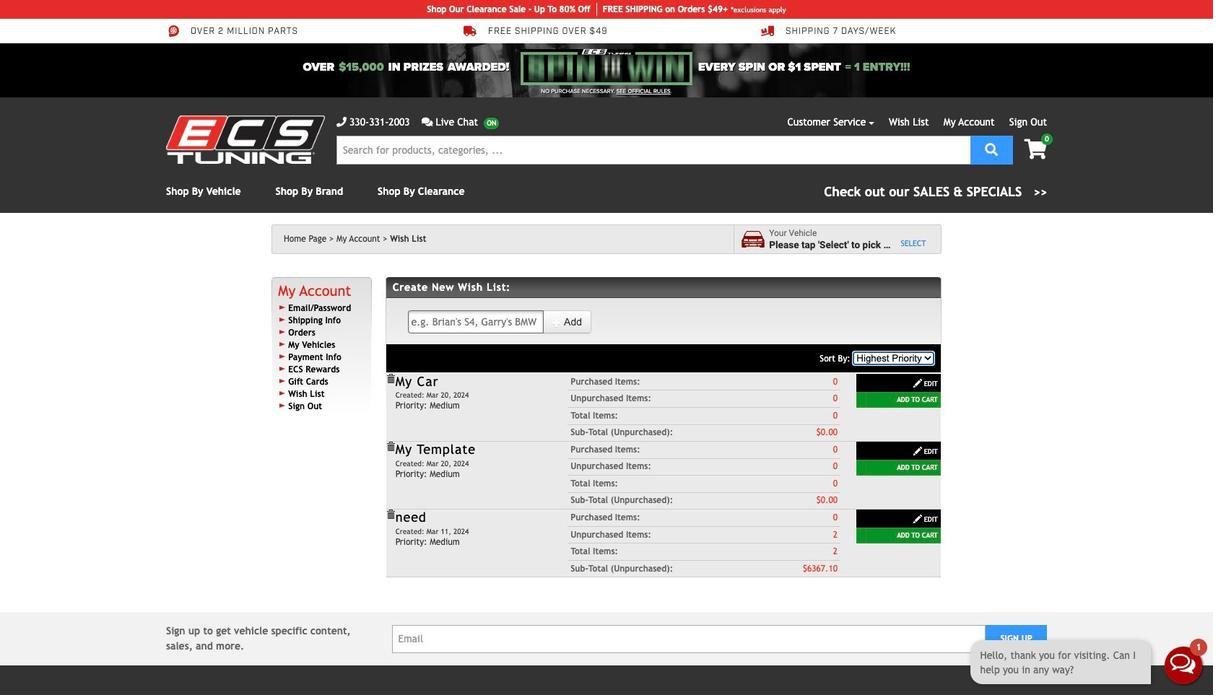 Task type: vqa. For each thing, say whether or not it's contained in the screenshot.
the rightmost WHAT
no



Task type: locate. For each thing, give the bounding box(es) containing it.
1 vertical spatial delete image
[[386, 510, 396, 520]]

e.g. Brian's S4, Garry's BMW E92...etc text field
[[408, 311, 544, 334]]

1 delete image from the top
[[386, 442, 396, 452]]

search image
[[986, 143, 999, 156]]

ecs tuning image
[[166, 116, 325, 164]]

phone image
[[337, 117, 347, 127]]

0 vertical spatial white image
[[913, 379, 923, 389]]

white image
[[913, 379, 923, 389], [913, 447, 923, 457]]

0 horizontal spatial white image
[[552, 318, 562, 328]]

0 vertical spatial delete image
[[386, 442, 396, 452]]

Search text field
[[337, 136, 971, 165]]

ecs tuning 'spin to win' contest logo image
[[521, 49, 693, 85]]

delete image for bottom white icon
[[386, 510, 396, 520]]

shopping cart image
[[1025, 139, 1048, 160]]

Email email field
[[392, 626, 986, 654]]

0 vertical spatial white image
[[552, 318, 562, 328]]

2 delete image from the top
[[386, 510, 396, 520]]

comments image
[[422, 117, 433, 127]]

1 vertical spatial white image
[[913, 447, 923, 457]]

delete image
[[386, 442, 396, 452], [386, 510, 396, 520]]

1 horizontal spatial white image
[[913, 515, 923, 525]]

white image
[[552, 318, 562, 328], [913, 515, 923, 525]]



Task type: describe. For each thing, give the bounding box(es) containing it.
1 vertical spatial white image
[[913, 515, 923, 525]]

delete image
[[386, 374, 396, 384]]

2 white image from the top
[[913, 447, 923, 457]]

1 white image from the top
[[913, 379, 923, 389]]

delete image for 1st white image from the bottom of the page
[[386, 442, 396, 452]]



